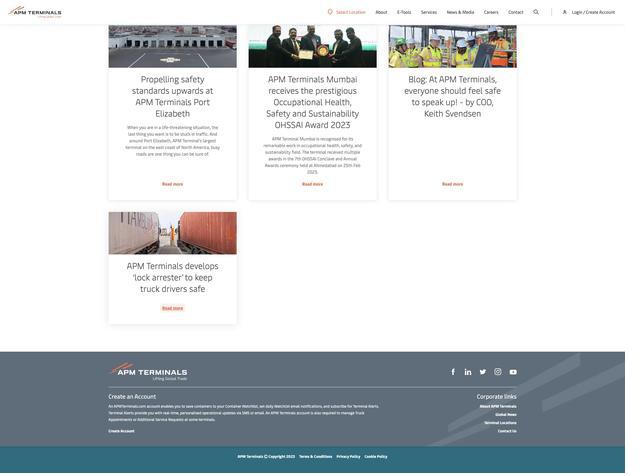 Task type: vqa. For each thing, say whether or not it's contained in the screenshot.
Select Terminal To Receive Alerts
no



Task type: locate. For each thing, give the bounding box(es) containing it.
0 vertical spatial ohssai
[[275, 119, 303, 130]]

0 vertical spatial 2023
[[331, 119, 350, 130]]

account right /
[[599, 9, 615, 15]]

terminals inside an apmterminals.com account enables you to save containers to your container watchlist, set daily watchlist email notifications, and subscribe for terminal alerts. terminal alerts provide you with real-time, personalised operational updates via sms or email. an apm terminals account is also required to manage truck appointments or additional service requests at some terminals.
[[280, 411, 296, 416]]

to left speak
[[412, 96, 420, 107]]

watchlist,
[[242, 404, 259, 409]]

an
[[109, 404, 113, 409], [266, 411, 270, 416]]

mumbai inside apm terminals mumbai receives the prestigious occupational health, safety and sustainability ohssai award 2023
[[326, 73, 357, 84]]

terminal up appointments
[[109, 411, 123, 416]]

requests
[[168, 417, 184, 422]]

an
[[127, 392, 133, 400]]

create account link
[[109, 429, 135, 434]]

or right sms
[[251, 411, 254, 416]]

to left keep
[[185, 271, 193, 283]]

stuck
[[180, 131, 190, 137]]

create for create account
[[109, 429, 120, 434]]

1 vertical spatial for
[[347, 404, 352, 409]]

terminal up truck
[[353, 404, 368, 409]]

1 vertical spatial an
[[266, 411, 270, 416]]

0 horizontal spatial about
[[376, 9, 387, 15]]

0 horizontal spatial terminal
[[125, 144, 142, 150]]

1 vertical spatial account
[[297, 411, 310, 416]]

1 horizontal spatial safe
[[485, 84, 501, 96]]

1 horizontal spatial terminal
[[310, 149, 326, 155]]

coast
[[165, 144, 175, 150]]

alerts
[[124, 411, 134, 416]]

its
[[348, 136, 353, 142]]

in up terminal's at top
[[191, 131, 195, 137]]

terminal down global
[[484, 420, 499, 425]]

1 horizontal spatial port
[[194, 96, 210, 107]]

the
[[302, 149, 309, 155]]

is left also
[[311, 411, 313, 416]]

1 horizontal spatial 2023
[[331, 119, 350, 130]]

terminals up global news link
[[500, 404, 517, 409]]

safety
[[181, 73, 204, 84]]

is down the 'life-'
[[165, 131, 168, 137]]

0 vertical spatial &
[[458, 9, 461, 15]]

terminals inside apm terminals develops 'lock arrester' to keep truck drivers safe
[[146, 260, 183, 271]]

apmterminals.com
[[114, 404, 146, 409]]

account right an
[[135, 392, 156, 400]]

0 vertical spatial are
[[147, 124, 153, 130]]

feel
[[468, 84, 483, 96]]

1 vertical spatial about
[[480, 404, 490, 409]]

held
[[300, 162, 308, 168]]

in up ceremony
[[283, 156, 286, 162]]

apm inside an apmterminals.com account enables you to save containers to your container watchlist, set daily watchlist email notifications, and subscribe for terminal alerts. terminal alerts provide you with real-time, personalised operational updates via sms or email. an apm terminals account is also required to manage truck appointments or additional service requests at some terminals.
[[271, 411, 279, 416]]

img4151jpg image
[[249, 25, 377, 68]]

careers button
[[484, 0, 499, 24]]

2 vertical spatial at
[[185, 417, 188, 422]]

cookie
[[365, 454, 376, 459]]

2 policy from the left
[[377, 454, 388, 459]]

1 horizontal spatial about
[[480, 404, 490, 409]]

terminals down propelling
[[155, 96, 191, 107]]

of
[[176, 144, 180, 150]]

2023 right copyright
[[286, 454, 295, 459]]

safe inside the blog: at apm terminals, everyone should feel safe to speak up! - by coo, keith svendsen
[[485, 84, 501, 96]]

about apm terminals link
[[480, 404, 517, 409]]

0 vertical spatial mumbai
[[326, 73, 357, 84]]

the up ceremony
[[287, 156, 294, 162]]

about left e-
[[376, 9, 387, 15]]

container
[[225, 404, 241, 409]]

you left with
[[148, 411, 154, 416]]

terminals inside propelling safety standards upwards at apm terminals port elizabeth
[[155, 96, 191, 107]]

ohssai inside apm terminals mumbai receives the prestigious occupational health, safety and sustainability ohssai award 2023
[[275, 119, 303, 130]]

1 horizontal spatial thing
[[163, 151, 173, 157]]

contact us
[[498, 429, 517, 434]]

0 horizontal spatial &
[[310, 454, 313, 459]]

tools
[[401, 9, 411, 15]]

0 vertical spatial account
[[147, 404, 160, 409]]

0 horizontal spatial on
[[143, 144, 147, 150]]

more for img4151jpg
[[313, 181, 323, 187]]

1 vertical spatial create
[[109, 392, 125, 400]]

about button
[[376, 0, 387, 24]]

0 horizontal spatial port
[[144, 138, 152, 143]]

contact right careers
[[509, 9, 524, 15]]

1 vertical spatial account
[[135, 392, 156, 400]]

1 vertical spatial contact
[[498, 429, 512, 434]]

develops
[[185, 260, 218, 271]]

account up with
[[147, 404, 160, 409]]

create right /
[[586, 9, 599, 15]]

the inside apm terminals mumbai receives the prestigious occupational health, safety and sustainability ohssai award 2023
[[301, 84, 313, 96]]

instagram image
[[495, 369, 501, 375]]

for up manage
[[347, 404, 352, 409]]

services
[[421, 9, 437, 15]]

terminals.
[[199, 417, 215, 422]]

news & media button
[[447, 0, 474, 24]]

terminal inside apm terminal mumbai is recognised for its remarkable work in occupational health, safety, and sustainability field. the terminal received multiple awards in the 7th ohssai conclave and annual awards ceremony held at ahmedabad on 25th feb 2023.
[[282, 136, 299, 142]]

are left one
[[148, 151, 154, 157]]

port down safety
[[194, 96, 210, 107]]

2 vertical spatial create
[[109, 429, 120, 434]]

1 horizontal spatial account
[[297, 411, 310, 416]]

mumbai for terminals
[[326, 73, 357, 84]]

& inside popup button
[[458, 9, 461, 15]]

1 horizontal spatial on
[[338, 162, 342, 168]]

an down the daily
[[266, 411, 270, 416]]

and up 'required'
[[324, 404, 330, 409]]

twitter image
[[480, 369, 486, 375]]

propelling
[[141, 73, 179, 84]]

safe right drivers
[[189, 283, 205, 294]]

for inside an apmterminals.com account enables you to save containers to your container watchlist, set daily watchlist email notifications, and subscribe for terminal alerts. terminal alerts provide you with real-time, personalised operational updates via sms or email. an apm terminals account is also required to manage truck appointments or additional service requests at some terminals.
[[347, 404, 352, 409]]

1 policy from the left
[[350, 454, 360, 459]]

2 horizontal spatial is
[[316, 136, 319, 142]]

at left some
[[185, 417, 188, 422]]

sure
[[195, 151, 203, 157]]

to down the 'life-'
[[169, 131, 173, 137]]

at right safety
[[206, 84, 213, 96]]

facebook image
[[450, 369, 456, 375]]

0 vertical spatial port
[[194, 96, 210, 107]]

news inside popup button
[[447, 9, 457, 15]]

are
[[147, 124, 153, 130], [148, 151, 154, 157]]

news & media
[[447, 9, 474, 15]]

read for the 230116 pe helipad 1 image on the left
[[162, 181, 172, 187]]

create down appointments
[[109, 429, 120, 434]]

1 horizontal spatial at
[[206, 84, 213, 96]]

be down threatening
[[174, 131, 179, 137]]

0 horizontal spatial be
[[174, 131, 179, 137]]

1 horizontal spatial &
[[458, 9, 461, 15]]

25th
[[343, 162, 352, 168]]

contact for contact
[[509, 9, 524, 15]]

and up multiple
[[355, 142, 362, 148]]

east
[[156, 144, 164, 150]]

at
[[206, 84, 213, 96], [309, 162, 313, 168], [185, 417, 188, 422]]

you right when
[[139, 124, 146, 130]]

linkedin image
[[465, 369, 471, 375]]

busy
[[211, 144, 220, 150]]

0 vertical spatial contact
[[509, 9, 524, 15]]

terminal locations
[[484, 420, 517, 425]]

read more for truck pin image
[[162, 305, 183, 311]]

on inside when you are in a life-threatening situation, the last thing you want is to be stuck in traffic. and around port elizabeth, apm terminal's largest terminal on the east coast of north america, busy roads are one thing you can be sure of.
[[143, 144, 147, 150]]

safety,
[[341, 142, 354, 148]]

terminal inside when you are in a life-threatening situation, the last thing you want is to be stuck in traffic. and around port elizabeth, apm terminal's largest terminal on the east coast of north america, busy roads are one thing you can be sure of.
[[125, 144, 142, 150]]

terminal's
[[182, 138, 202, 143]]

apm inside propelling safety standards upwards at apm terminals port elizabeth
[[135, 96, 153, 107]]

in
[[154, 124, 158, 130], [191, 131, 195, 137], [297, 142, 300, 148], [283, 156, 286, 162]]

1 vertical spatial safe
[[189, 283, 205, 294]]

apm inside apm terminals mumbai receives the prestigious occupational health, safety and sustainability ohssai award 2023
[[268, 73, 286, 84]]

& for news
[[458, 9, 461, 15]]

1 horizontal spatial is
[[311, 411, 313, 416]]

svendsen
[[445, 107, 481, 119]]

0 vertical spatial for
[[342, 136, 347, 142]]

terminals down watchlist
[[280, 411, 296, 416]]

via
[[237, 411, 241, 416]]

& left media
[[458, 9, 461, 15]]

or down alerts
[[133, 417, 137, 422]]

0 horizontal spatial is
[[165, 131, 168, 137]]

0 horizontal spatial account
[[147, 404, 160, 409]]

select location button
[[328, 9, 366, 15]]

about for about
[[376, 9, 387, 15]]

provide
[[135, 411, 147, 416]]

safe right the feel on the top right of page
[[485, 84, 501, 96]]

thing up around
[[136, 131, 146, 137]]

terminal up work
[[282, 136, 299, 142]]

global news link
[[496, 412, 517, 417]]

0 horizontal spatial at
[[185, 417, 188, 422]]

1 horizontal spatial policy
[[377, 454, 388, 459]]

0 horizontal spatial mumbai
[[300, 136, 315, 142]]

is up 'occupational'
[[316, 136, 319, 142]]

account down appointments
[[121, 429, 135, 434]]

when you are in a life-threatening situation, the last thing you want is to be stuck in traffic. and around port elizabeth, apm terminal's largest terminal on the east coast of north america, busy roads are one thing you can be sure of.
[[125, 124, 220, 157]]

ohssai up work
[[275, 119, 303, 130]]

email
[[291, 404, 300, 409]]

terminal down around
[[125, 144, 142, 150]]

0 vertical spatial on
[[143, 144, 147, 150]]

on inside apm terminal mumbai is recognised for its remarkable work in occupational health, safety, and sustainability field. the terminal received multiple awards in the 7th ohssai conclave and annual awards ceremony held at ahmedabad on 25th feb 2023.
[[338, 162, 342, 168]]

apmt footer logo image
[[109, 362, 187, 381]]

occupational
[[301, 142, 326, 148]]

additional
[[137, 417, 155, 422]]

occupational
[[274, 96, 323, 107]]

the right the receives
[[301, 84, 313, 96]]

ohssai inside apm terminal mumbai is recognised for its remarkable work in occupational health, safety, and sustainability field. the terminal received multiple awards in the 7th ohssai conclave and annual awards ceremony held at ahmedabad on 25th feb 2023.
[[302, 156, 316, 162]]

login / create account
[[572, 9, 615, 15]]

thing
[[136, 131, 146, 137], [163, 151, 173, 157]]

careers
[[484, 9, 499, 15]]

0 horizontal spatial policy
[[350, 454, 360, 459]]

the left the east
[[148, 144, 155, 150]]

0 vertical spatial news
[[447, 9, 457, 15]]

keith
[[424, 107, 443, 119]]

2 horizontal spatial at
[[309, 162, 313, 168]]

1 horizontal spatial be
[[189, 151, 194, 157]]

be right can
[[189, 151, 194, 157]]

personalised
[[180, 411, 201, 416]]

news
[[447, 9, 457, 15], [508, 412, 517, 417]]

1 vertical spatial at
[[309, 162, 313, 168]]

to inside when you are in a life-threatening situation, the last thing you want is to be stuck in traffic. and around port elizabeth, apm terminal's largest terminal on the east coast of north america, busy roads are one thing you can be sure of.
[[169, 131, 173, 137]]

230116 pe helipad 1 image
[[109, 25, 237, 68]]

1 vertical spatial &
[[310, 454, 313, 459]]

create left an
[[109, 392, 125, 400]]

enables
[[161, 404, 174, 409]]

contact down the locations
[[498, 429, 512, 434]]

instagram link
[[495, 368, 501, 375]]

1 vertical spatial news
[[508, 412, 517, 417]]

email.
[[255, 411, 265, 416]]

around
[[129, 138, 143, 143]]

1 vertical spatial thing
[[163, 151, 173, 157]]

some
[[189, 417, 198, 422]]

roads
[[136, 151, 147, 157]]

0 horizontal spatial 2023
[[286, 454, 295, 459]]

in up field.
[[297, 142, 300, 148]]

mumbai up 'occupational'
[[300, 136, 315, 142]]

alerts.
[[368, 404, 379, 409]]

on up roads
[[143, 144, 147, 150]]

policy right 'cookie'
[[377, 454, 388, 459]]

at inside an apmterminals.com account enables you to save containers to your container watchlist, set daily watchlist email notifications, and subscribe for terminal alerts. terminal alerts provide you with real-time, personalised operational updates via sms or email. an apm terminals account is also required to manage truck appointments or additional service requests at some terminals.
[[185, 417, 188, 422]]

0 vertical spatial be
[[174, 131, 179, 137]]

terminal down 'occupational'
[[310, 149, 326, 155]]

0 horizontal spatial safe
[[189, 283, 205, 294]]

about down corporate
[[480, 404, 490, 409]]

containers
[[194, 404, 212, 409]]

policy for cookie policy
[[377, 454, 388, 459]]

on left the 25th
[[338, 162, 342, 168]]

you
[[139, 124, 146, 130], [147, 131, 154, 137], [174, 151, 181, 157], [175, 404, 181, 409], [148, 411, 154, 416]]

0 horizontal spatial an
[[109, 404, 113, 409]]

thing down coast
[[163, 151, 173, 157]]

0 vertical spatial about
[[376, 9, 387, 15]]

1 vertical spatial or
[[133, 417, 137, 422]]

& right terms
[[310, 454, 313, 459]]

0 vertical spatial at
[[206, 84, 213, 96]]

1 vertical spatial ohssai
[[302, 156, 316, 162]]

apm inside the blog: at apm terminals, everyone should feel safe to speak up! - by coo, keith svendsen
[[439, 73, 457, 84]]

mumbai up the health,
[[326, 73, 357, 84]]

speak
[[422, 96, 443, 107]]

are left a
[[147, 124, 153, 130]]

0 horizontal spatial thing
[[136, 131, 146, 137]]

1 horizontal spatial an
[[266, 411, 270, 416]]

coo,
[[476, 96, 494, 107]]

news up the locations
[[508, 412, 517, 417]]

service
[[155, 417, 167, 422]]

recognised
[[320, 136, 341, 142]]

an apmterminals.com account enables you to save containers to your container watchlist, set daily watchlist email notifications, and subscribe for terminal alerts. terminal alerts provide you with real-time, personalised operational updates via sms or email. an apm terminals account is also required to manage truck appointments or additional service requests at some terminals.
[[109, 404, 379, 422]]

0 vertical spatial create
[[586, 9, 599, 15]]

ohssai
[[275, 119, 303, 130], [302, 156, 316, 162]]

1 horizontal spatial news
[[508, 412, 517, 417]]

ohssai down the
[[302, 156, 316, 162]]

7th
[[295, 156, 301, 162]]

to
[[412, 96, 420, 107], [169, 131, 173, 137], [185, 271, 193, 283], [182, 404, 185, 409], [213, 404, 216, 409], [337, 411, 340, 416]]

and right safety
[[292, 107, 306, 119]]

terminals up the occupational
[[288, 73, 324, 84]]

terms & conditions link
[[299, 454, 332, 459]]

read more for gemba safety walk keith svendsen image
[[442, 181, 463, 187]]

elizabeth,
[[153, 138, 172, 143]]

1 horizontal spatial or
[[251, 411, 254, 416]]

truck pin image
[[109, 212, 237, 255]]

terminals up drivers
[[146, 260, 183, 271]]

everyone
[[404, 84, 439, 96]]

news left media
[[447, 9, 457, 15]]

0 horizontal spatial news
[[447, 9, 457, 15]]

1 horizontal spatial mumbai
[[326, 73, 357, 84]]

1 vertical spatial port
[[144, 138, 152, 143]]

at up the 2023.
[[309, 162, 313, 168]]

an up appointments
[[109, 404, 113, 409]]

port right around
[[144, 138, 152, 143]]

about for about apm terminals
[[480, 404, 490, 409]]

a
[[159, 124, 161, 130]]

prestigious
[[315, 84, 357, 96]]

be
[[174, 131, 179, 137], [189, 151, 194, 157]]

port
[[194, 96, 210, 107], [144, 138, 152, 143]]

services button
[[421, 0, 437, 24]]

mumbai inside apm terminal mumbai is recognised for its remarkable work in occupational health, safety, and sustainability field. the terminal received multiple awards in the 7th ohssai conclave and annual awards ceremony held at ahmedabad on 25th feb 2023.
[[300, 136, 315, 142]]

2 vertical spatial account
[[121, 429, 135, 434]]

account down email
[[297, 411, 310, 416]]

policy right privacy
[[350, 454, 360, 459]]

create for create an account
[[109, 392, 125, 400]]

standards
[[132, 84, 169, 96]]

for left its
[[342, 136, 347, 142]]

0 vertical spatial safe
[[485, 84, 501, 96]]

1 vertical spatial on
[[338, 162, 342, 168]]

1 vertical spatial mumbai
[[300, 136, 315, 142]]

login
[[572, 9, 583, 15]]

can
[[182, 151, 188, 157]]

0 vertical spatial thing
[[136, 131, 146, 137]]

0 horizontal spatial or
[[133, 417, 137, 422]]

2023 up recognised
[[331, 119, 350, 130]]

receives
[[269, 84, 299, 96]]

you down of
[[174, 151, 181, 157]]

and inside apm terminals mumbai receives the prestigious occupational health, safety and sustainability ohssai award 2023
[[292, 107, 306, 119]]

port inside when you are in a life-threatening situation, the last thing you want is to be stuck in traffic. and around port elizabeth, apm terminal's largest terminal on the east coast of north america, busy roads are one thing you can be sure of.
[[144, 138, 152, 143]]

at inside propelling safety standards upwards at apm terminals port elizabeth
[[206, 84, 213, 96]]



Task type: describe. For each thing, give the bounding box(es) containing it.
arrester'
[[152, 271, 183, 283]]

north
[[181, 144, 192, 150]]

corporate links
[[477, 392, 517, 400]]

more for the 230116 pe helipad 1 image on the left
[[173, 181, 183, 187]]

1 vertical spatial are
[[148, 151, 154, 157]]

create inside login / create account link
[[586, 9, 599, 15]]

terms
[[299, 454, 310, 459]]

cookie policy
[[365, 454, 388, 459]]

select location
[[336, 9, 366, 15]]

more for truck pin image
[[173, 305, 183, 311]]

apm terminal mumbai is recognised for its remarkable work in occupational health, safety, and sustainability field. the terminal received multiple awards in the 7th ohssai conclave and annual awards ceremony held at ahmedabad on 25th feb 2023.
[[264, 136, 362, 175]]

by
[[465, 96, 474, 107]]

privacy policy link
[[337, 454, 360, 459]]

blog:
[[408, 73, 427, 84]]

corporate
[[477, 392, 503, 400]]

of.
[[204, 151, 209, 157]]

sms
[[242, 411, 250, 416]]

apm terminals mumbai receives the prestigious occupational health, safety and sustainability ohssai award 2023
[[266, 73, 359, 130]]

to left your
[[213, 404, 216, 409]]

read for truck pin image
[[162, 305, 172, 311]]

truck
[[140, 283, 159, 294]]

1 vertical spatial 2023
[[286, 454, 295, 459]]

in left a
[[154, 124, 158, 130]]

contact us link
[[498, 429, 517, 434]]

select
[[336, 9, 348, 15]]

appointments
[[109, 417, 132, 422]]

0 vertical spatial an
[[109, 404, 113, 409]]

'lock
[[133, 271, 150, 283]]

port inside propelling safety standards upwards at apm terminals port elizabeth
[[194, 96, 210, 107]]

apm inside apm terminals develops 'lock arrester' to keep truck drivers safe
[[127, 260, 144, 271]]

with
[[155, 411, 162, 416]]

read for img4151jpg
[[302, 181, 312, 187]]

e-
[[397, 9, 401, 15]]

also
[[314, 411, 321, 416]]

read more for img4151jpg
[[302, 181, 323, 187]]

shape link
[[450, 368, 456, 375]]

largest
[[203, 138, 216, 143]]

at
[[429, 73, 437, 84]]

us
[[512, 429, 517, 434]]

and inside an apmterminals.com account enables you to save containers to your container watchlist, set daily watchlist email notifications, and subscribe for terminal alerts. terminal alerts provide you with real-time, personalised operational updates via sms or email. an apm terminals account is also required to manage truck appointments or additional service requests at some terminals.
[[324, 404, 330, 409]]

privacy
[[337, 454, 349, 459]]

locations
[[500, 420, 517, 425]]

is inside apm terminal mumbai is recognised for its remarkable work in occupational health, safety, and sustainability field. the terminal received multiple awards in the 7th ohssai conclave and annual awards ceremony held at ahmedabad on 25th feb 2023.
[[316, 136, 319, 142]]

apm inside when you are in a life-threatening situation, the last thing you want is to be stuck in traffic. and around port elizabeth, apm terminal's largest terminal on the east coast of north america, busy roads are one thing you can be sure of.
[[172, 138, 181, 143]]

received
[[327, 149, 343, 155]]

policy for privacy policy
[[350, 454, 360, 459]]

multiple
[[344, 149, 360, 155]]

terminals inside apm terminals mumbai receives the prestigious occupational health, safety and sustainability ohssai award 2023
[[288, 73, 324, 84]]

to down subscribe at the right bottom
[[337, 411, 340, 416]]

0 vertical spatial account
[[599, 9, 615, 15]]

create account
[[109, 429, 135, 434]]

field.
[[292, 149, 301, 155]]

mumbai for terminal
[[300, 136, 315, 142]]

for inside apm terminal mumbai is recognised for its remarkable work in occupational health, safety, and sustainability field. the terminal received multiple awards in the 7th ohssai conclave and annual awards ceremony held at ahmedabad on 25th feb 2023.
[[342, 136, 347, 142]]

conditions
[[314, 454, 332, 459]]

cookie policy link
[[365, 454, 388, 459]]

sustainability
[[308, 107, 359, 119]]

america,
[[193, 144, 210, 150]]

youtube image
[[510, 370, 517, 375]]

apm terminals develops 'lock arrester' to keep truck drivers safe
[[127, 260, 218, 294]]

read more for the 230116 pe helipad 1 image on the left
[[162, 181, 183, 187]]

terminals,
[[459, 73, 497, 84]]

terminal inside apm terminal mumbai is recognised for its remarkable work in occupational health, safety, and sustainability field. the terminal received multiple awards in the 7th ohssai conclave and annual awards ceremony held at ahmedabad on 25th feb 2023.
[[310, 149, 326, 155]]

to inside the blog: at apm terminals, everyone should feel safe to speak up! - by coo, keith svendsen
[[412, 96, 420, 107]]

traffic.
[[196, 131, 209, 137]]

threatening
[[170, 124, 192, 130]]

ⓒ
[[264, 454, 268, 459]]

read for gemba safety walk keith svendsen image
[[442, 181, 452, 187]]

propelling safety standards upwards at apm terminals port elizabeth
[[132, 73, 213, 119]]

drivers
[[162, 283, 187, 294]]

save
[[186, 404, 193, 409]]

you left want
[[147, 131, 154, 137]]

your
[[217, 404, 224, 409]]

required
[[322, 411, 336, 416]]

the inside apm terminal mumbai is recognised for its remarkable work in occupational health, safety, and sustainability field. the terminal received multiple awards in the 7th ohssai conclave and annual awards ceremony held at ahmedabad on 25th feb 2023.
[[287, 156, 294, 162]]

watchlist
[[274, 404, 290, 409]]

terms & conditions
[[299, 454, 332, 459]]

contact button
[[509, 0, 524, 24]]

contact for contact us
[[498, 429, 512, 434]]

apm inside apm terminal mumbai is recognised for its remarkable work in occupational health, safety, and sustainability field. the terminal received multiple awards in the 7th ohssai conclave and annual awards ceremony held at ahmedabad on 25th feb 2023.
[[272, 136, 281, 142]]

to left save at the left of the page
[[182, 404, 185, 409]]

the up the and
[[212, 124, 218, 130]]

1 vertical spatial be
[[189, 151, 194, 157]]

is inside when you are in a life-threatening situation, the last thing you want is to be stuck in traffic. and around port elizabeth, apm terminal's largest terminal on the east coast of north america, busy roads are one thing you can be sure of.
[[165, 131, 168, 137]]

when
[[127, 124, 138, 130]]

ahmedabad
[[314, 162, 337, 168]]

sustainability
[[265, 149, 291, 155]]

is inside an apmterminals.com account enables you to save containers to your container watchlist, set daily watchlist email notifications, and subscribe for terminal alerts. terminal alerts provide you with real-time, personalised operational updates via sms or email. an apm terminals account is also required to manage truck appointments or additional service requests at some terminals.
[[311, 411, 313, 416]]

2023 inside apm terminals mumbai receives the prestigious occupational health, safety and sustainability ohssai award 2023
[[331, 119, 350, 130]]

awards
[[268, 156, 282, 162]]

awards
[[265, 162, 279, 168]]

more for gemba safety walk keith svendsen image
[[453, 181, 463, 187]]

at inside apm terminal mumbai is recognised for its remarkable work in occupational health, safety, and sustainability field. the terminal received multiple awards in the 7th ohssai conclave and annual awards ceremony held at ahmedabad on 25th feb 2023.
[[309, 162, 313, 168]]

& for terms
[[310, 454, 313, 459]]

to inside apm terminals develops 'lock arrester' to keep truck drivers safe
[[185, 271, 193, 283]]

and
[[209, 131, 217, 137]]

and down received
[[335, 156, 342, 162]]

/
[[583, 9, 585, 15]]

up!
[[446, 96, 458, 107]]

0 vertical spatial or
[[251, 411, 254, 416]]

safe inside apm terminals develops 'lock arrester' to keep truck drivers safe
[[189, 283, 205, 294]]

e-tools
[[397, 9, 411, 15]]

gemba safety walk keith svendsen image
[[389, 25, 517, 68]]

media
[[462, 9, 474, 15]]

you up the time,
[[175, 404, 181, 409]]

e-tools button
[[397, 0, 411, 24]]

work
[[286, 142, 296, 148]]

updates
[[222, 411, 236, 416]]

time,
[[171, 411, 179, 416]]

award
[[305, 119, 329, 130]]

terminals left ⓒ
[[247, 454, 263, 459]]

login / create account link
[[562, 0, 615, 24]]

create an account
[[109, 392, 156, 400]]

annual
[[343, 156, 357, 162]]

links
[[505, 392, 517, 400]]

real-
[[163, 411, 171, 416]]

daily
[[266, 404, 273, 409]]

health,
[[325, 96, 352, 107]]

apm terminals ⓒ copyright 2023
[[238, 454, 295, 459]]

notifications,
[[301, 404, 323, 409]]

situation,
[[193, 124, 211, 130]]

2023.
[[307, 169, 318, 175]]

feb
[[353, 162, 360, 168]]

last
[[128, 131, 135, 137]]

you tube link
[[510, 368, 517, 375]]



